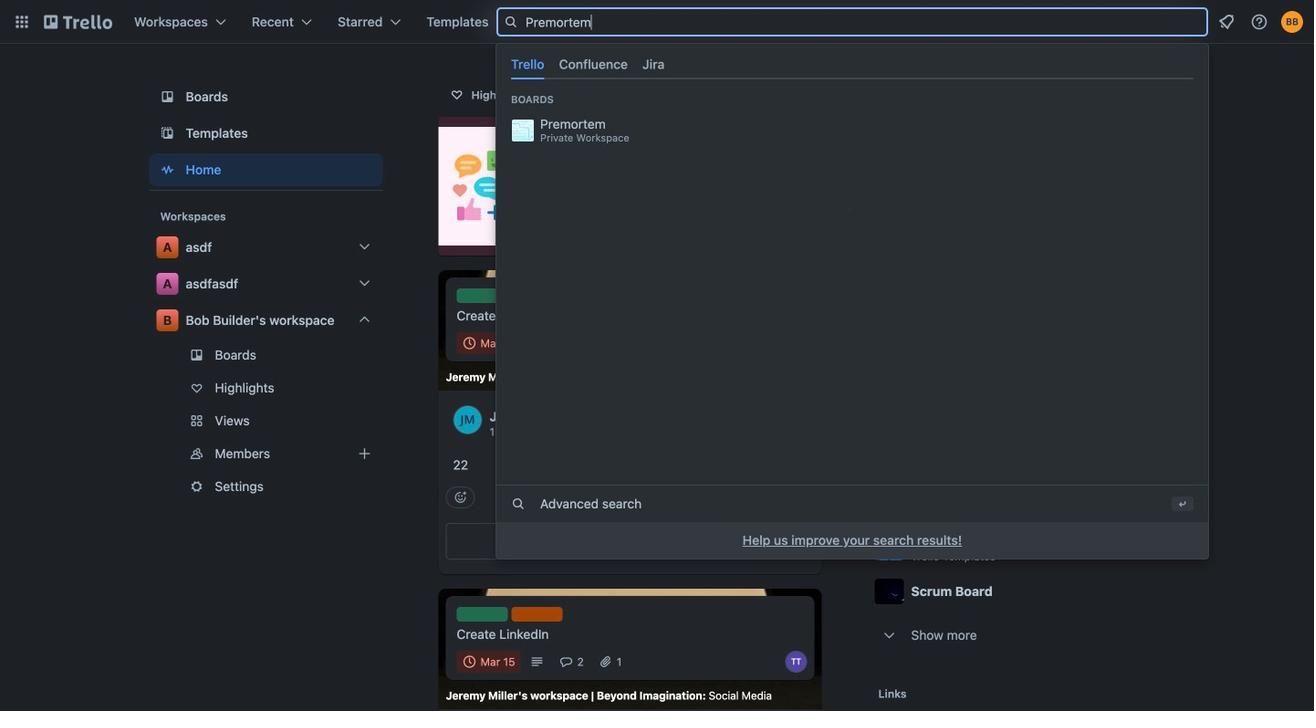 Task type: describe. For each thing, give the bounding box(es) containing it.
click to star unicef global innovation centre. it will show up at the top of your boards list. image
[[1149, 539, 1167, 557]]

Search Trello field
[[497, 7, 1209, 37]]

advanced search image
[[511, 497, 526, 511]]

template board image
[[157, 122, 178, 144]]

back to home image
[[44, 7, 112, 37]]

add image
[[354, 443, 376, 465]]

bob builder (bobbuilder40) image
[[1282, 11, 1304, 33]]

2 tab from the left
[[552, 49, 635, 80]]

primary element
[[0, 0, 1315, 44]]



Task type: vqa. For each thing, say whether or not it's contained in the screenshot.
Search Trello field
yes



Task type: locate. For each thing, give the bounding box(es) containing it.
color: orange, title: none image
[[512, 607, 563, 622]]

tab list
[[504, 49, 1201, 80]]

search image
[[504, 15, 519, 29]]

tab
[[504, 49, 552, 80], [552, 49, 635, 80], [635, 49, 672, 80]]

1 color: green, title: none image from the top
[[457, 288, 508, 303]]

0 vertical spatial color: green, title: none image
[[457, 288, 508, 303]]

1 vertical spatial color: green, title: none image
[[457, 607, 508, 622]]

open information menu image
[[1251, 13, 1269, 31]]

home image
[[157, 159, 178, 181]]

0 notifications image
[[1216, 11, 1238, 33]]

1 tab from the left
[[504, 49, 552, 80]]

add reaction image
[[446, 487, 475, 509]]

3 tab from the left
[[635, 49, 672, 80]]

board image
[[157, 86, 178, 108]]

2 color: green, title: none image from the top
[[457, 607, 508, 622]]

color: green, title: none image
[[457, 288, 508, 303], [457, 607, 508, 622]]



